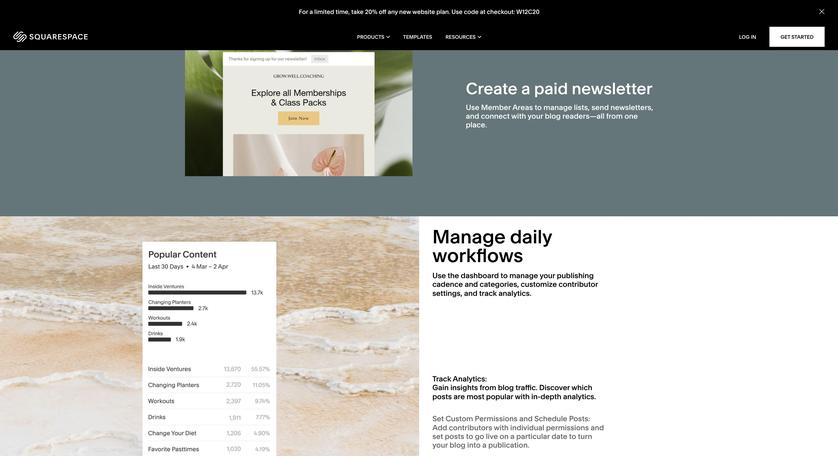 Task type: describe. For each thing, give the bounding box(es) containing it.
limited
[[314, 8, 334, 16]]

popular
[[487, 393, 514, 402]]

started
[[792, 34, 814, 40]]

use the dashboard to manage your publishing cadence and categories, customize contributor settings, and track analytics.
[[433, 272, 599, 298]]

most
[[467, 393, 485, 402]]

into
[[468, 441, 481, 451]]

templates
[[404, 34, 433, 40]]

settings,
[[433, 289, 463, 298]]

in-
[[532, 393, 541, 402]]

your inside use the dashboard to manage your publishing cadence and categories, customize contributor settings, and track analytics.
[[540, 272, 556, 281]]

connect
[[481, 112, 510, 121]]

at
[[480, 8, 486, 16]]

get started link
[[770, 27, 825, 47]]

place.
[[466, 121, 487, 130]]

to left turn
[[570, 433, 577, 442]]

member
[[482, 103, 511, 112]]

from inside use member areas to manage lists, send newsletters, and connect with your blog readers—all from one place.
[[607, 112, 623, 121]]

cadence
[[433, 280, 463, 289]]

manage
[[433, 226, 506, 248]]

individual
[[511, 424, 545, 433]]

with inside set custom permissions and schedule posts: add contributors with individual permissions and set posts to go live on a particular date to turn your blog into a publication.
[[494, 424, 509, 433]]

for a limited time, take 20% off any new website plan. use code at checkout: w12c20
[[299, 8, 540, 16]]

contributors
[[449, 424, 493, 433]]

areas
[[513, 103, 533, 112]]

traffic.
[[516, 384, 538, 393]]

on
[[500, 433, 509, 442]]

get
[[781, 34, 791, 40]]

log             in
[[740, 34, 757, 40]]

use member areas to manage lists, send newsletters, and connect with your blog readers—all from one place.
[[466, 103, 654, 130]]

blog inside set custom permissions and schedule posts: add contributors with individual permissions and set posts to go live on a particular date to turn your blog into a publication.
[[450, 441, 466, 451]]

squarespace logo link
[[13, 31, 176, 42]]

your inside use member areas to manage lists, send newsletters, and connect with your blog readers—all from one place.
[[528, 112, 544, 121]]

publishing
[[557, 272, 594, 281]]

live
[[486, 433, 498, 442]]

newsletter
[[572, 79, 653, 98]]

log             in link
[[740, 34, 757, 40]]

set custom permissions and schedule posts: add contributors with individual permissions and set posts to go live on a particular date to turn your blog into a publication.
[[433, 415, 605, 451]]

time,
[[336, 8, 350, 16]]

analytics. inside 'track analytics: gain insights from blog traffic. discover which posts are most popular with in-depth analytics.'
[[564, 393, 597, 402]]

new
[[399, 8, 411, 16]]

to inside use the dashboard to manage your publishing cadence and categories, customize contributor settings, and track analytics.
[[501, 272, 508, 281]]

any
[[388, 8, 398, 16]]

use for manage
[[433, 272, 446, 281]]

your inside set custom permissions and schedule posts: add contributors with individual permissions and set posts to go live on a particular date to turn your blog into a publication.
[[433, 441, 448, 451]]

set
[[433, 433, 444, 442]]

go
[[475, 433, 485, 442]]

permissions
[[475, 415, 518, 424]]

analytics. inside use the dashboard to manage your publishing cadence and categories, customize contributor settings, and track analytics.
[[499, 289, 532, 298]]

resources
[[446, 34, 476, 40]]

customize
[[521, 280, 557, 289]]

schedule
[[535, 415, 568, 424]]

templates link
[[404, 23, 433, 50]]

add
[[433, 424, 448, 433]]

a right into
[[483, 441, 487, 451]]

a right the on
[[511, 433, 515, 442]]

the
[[448, 272, 459, 281]]

manage for workflows
[[510, 272, 539, 281]]

gain
[[433, 384, 449, 393]]

which
[[572, 384, 593, 393]]

1 horizontal spatial use
[[452, 8, 463, 16]]

blog inside use member areas to manage lists, send newsletters, and connect with your blog readers—all from one place.
[[545, 112, 561, 121]]

posts inside set custom permissions and schedule posts: add contributors with individual permissions and set posts to go live on a particular date to turn your blog into a publication.
[[445, 433, 465, 442]]

take
[[351, 8, 364, 16]]

resources button
[[446, 23, 481, 50]]

w12c20
[[517, 8, 540, 16]]

track
[[433, 375, 452, 384]]

lists,
[[574, 103, 590, 112]]

manage for paid
[[544, 103, 573, 112]]



Task type: vqa. For each thing, say whether or not it's contained in the screenshot.
right "manage"
yes



Task type: locate. For each thing, give the bounding box(es) containing it.
manage inside use the dashboard to manage your publishing cadence and categories, customize contributor settings, and track analytics.
[[510, 272, 539, 281]]

categories,
[[480, 280, 519, 289]]

with left in-
[[515, 393, 530, 402]]

your left the publishing
[[540, 272, 556, 281]]

insights
[[451, 384, 478, 393]]

example newsletter image
[[185, 34, 413, 176]]

your
[[528, 112, 544, 121], [540, 272, 556, 281], [433, 441, 448, 451]]

blog down paid
[[545, 112, 561, 121]]

20%
[[365, 8, 378, 16]]

with up 'publication.'
[[494, 424, 509, 433]]

blog
[[545, 112, 561, 121], [498, 384, 514, 393], [450, 441, 466, 451]]

track analytics: gain insights from blog traffic. discover which posts are most popular with in-depth analytics.
[[433, 375, 597, 402]]

send
[[592, 103, 609, 112]]

from inside 'track analytics: gain insights from blog traffic. discover which posts are most popular with in-depth analytics.'
[[480, 384, 497, 393]]

0 horizontal spatial blog
[[450, 441, 466, 451]]

2 horizontal spatial use
[[466, 103, 480, 112]]

with inside use member areas to manage lists, send newsletters, and connect with your blog readers—all from one place.
[[512, 112, 527, 121]]

squarespace logo image
[[13, 31, 88, 42]]

use
[[452, 8, 463, 16], [466, 103, 480, 112], [433, 272, 446, 281]]

posts left are
[[433, 393, 452, 402]]

1 vertical spatial manage
[[510, 272, 539, 281]]

website
[[413, 8, 435, 16]]

0 vertical spatial manage
[[544, 103, 573, 112]]

manage
[[544, 103, 573, 112], [510, 272, 539, 281]]

use right plan.
[[452, 8, 463, 16]]

daily
[[510, 226, 553, 248]]

manage inside use member areas to manage lists, send newsletters, and connect with your blog readers—all from one place.
[[544, 103, 573, 112]]

1 horizontal spatial analytics.
[[564, 393, 597, 402]]

dashboard
[[461, 272, 499, 281]]

discover
[[540, 384, 570, 393]]

use inside use the dashboard to manage your publishing cadence and categories, customize contributor settings, and track analytics.
[[433, 272, 446, 281]]

date
[[552, 433, 568, 442]]

in
[[752, 34, 757, 40]]

2 vertical spatial with
[[494, 424, 509, 433]]

0 vertical spatial posts
[[433, 393, 452, 402]]

to right dashboard at the bottom right
[[501, 272, 508, 281]]

with right "connect"
[[512, 112, 527, 121]]

to
[[535, 103, 542, 112], [501, 272, 508, 281], [466, 433, 474, 442], [570, 433, 577, 442]]

checkout:
[[487, 8, 515, 16]]

a up areas
[[522, 79, 531, 98]]

custom
[[446, 415, 474, 424]]

1 vertical spatial analytics.
[[564, 393, 597, 402]]

permissions
[[547, 424, 589, 433]]

publication.
[[489, 441, 530, 451]]

are
[[454, 393, 465, 402]]

with
[[512, 112, 527, 121], [515, 393, 530, 402], [494, 424, 509, 433]]

one
[[625, 112, 638, 121]]

newsletters,
[[611, 103, 654, 112]]

track
[[480, 289, 497, 298]]

beach sand background image
[[0, 217, 419, 457]]

and
[[466, 112, 480, 121], [465, 280, 478, 289], [465, 289, 478, 298], [520, 415, 533, 424], [591, 424, 605, 433]]

posts:
[[570, 415, 591, 424]]

2 vertical spatial your
[[433, 441, 448, 451]]

blog left into
[[450, 441, 466, 451]]

get started
[[781, 34, 814, 40]]

0 vertical spatial from
[[607, 112, 623, 121]]

workflows
[[433, 244, 524, 267]]

0 horizontal spatial analytics.
[[499, 289, 532, 298]]

use up place.
[[466, 103, 480, 112]]

1 vertical spatial use
[[466, 103, 480, 112]]

posts
[[433, 393, 452, 402], [445, 433, 465, 442]]

1 vertical spatial with
[[515, 393, 530, 402]]

depth
[[541, 393, 562, 402]]

and inside use member areas to manage lists, send newsletters, and connect with your blog readers—all from one place.
[[466, 112, 480, 121]]

2 horizontal spatial blog
[[545, 112, 561, 121]]

a
[[310, 8, 313, 16], [522, 79, 531, 98], [511, 433, 515, 442], [483, 441, 487, 451]]

2 vertical spatial blog
[[450, 441, 466, 451]]

0 vertical spatial your
[[528, 112, 544, 121]]

code
[[464, 8, 479, 16]]

0 horizontal spatial use
[[433, 272, 446, 281]]

particular
[[517, 433, 550, 442]]

for
[[299, 8, 308, 16]]

a right "for" on the top left
[[310, 8, 313, 16]]

from right insights
[[480, 384, 497, 393]]

use left the
[[433, 272, 446, 281]]

your down the add
[[433, 441, 448, 451]]

products
[[357, 34, 385, 40]]

set
[[433, 415, 444, 424]]

posts right set
[[445, 433, 465, 442]]

0 horizontal spatial manage
[[510, 272, 539, 281]]

0 vertical spatial analytics.
[[499, 289, 532, 298]]

1 horizontal spatial manage
[[544, 103, 573, 112]]

from left one
[[607, 112, 623, 121]]

posts inside 'track analytics: gain insights from blog traffic. discover which posts are most popular with in-depth analytics.'
[[433, 393, 452, 402]]

analytics. up posts: on the bottom right of the page
[[564, 393, 597, 402]]

1 vertical spatial your
[[540, 272, 556, 281]]

contributor
[[559, 280, 599, 289]]

analytics. right track
[[499, 289, 532, 298]]

create
[[466, 79, 518, 98]]

track analytics image
[[143, 242, 277, 457]]

0 vertical spatial use
[[452, 8, 463, 16]]

create a paid newsletter
[[466, 79, 653, 98]]

use for create
[[466, 103, 480, 112]]

analytics.
[[499, 289, 532, 298], [564, 393, 597, 402]]

to right areas
[[535, 103, 542, 112]]

blog inside 'track analytics: gain insights from blog traffic. discover which posts are most popular with in-depth analytics.'
[[498, 384, 514, 393]]

manage daily workflows
[[433, 226, 553, 267]]

products button
[[357, 23, 390, 50]]

to left go
[[466, 433, 474, 442]]

1 vertical spatial blog
[[498, 384, 514, 393]]

to inside use member areas to manage lists, send newsletters, and connect with your blog readers—all from one place.
[[535, 103, 542, 112]]

turn
[[578, 433, 593, 442]]

1 horizontal spatial blog
[[498, 384, 514, 393]]

blog left the "traffic."
[[498, 384, 514, 393]]

0 vertical spatial blog
[[545, 112, 561, 121]]

paid
[[535, 79, 569, 98]]

1 horizontal spatial from
[[607, 112, 623, 121]]

use inside use member areas to manage lists, send newsletters, and connect with your blog readers—all from one place.
[[466, 103, 480, 112]]

1 vertical spatial from
[[480, 384, 497, 393]]

readers—all
[[563, 112, 605, 121]]

0 horizontal spatial from
[[480, 384, 497, 393]]

log
[[740, 34, 750, 40]]

1 vertical spatial posts
[[445, 433, 465, 442]]

plan.
[[437, 8, 451, 16]]

with inside 'track analytics: gain insights from blog traffic. discover which posts are most popular with in-depth analytics.'
[[515, 393, 530, 402]]

from
[[607, 112, 623, 121], [480, 384, 497, 393]]

your down paid
[[528, 112, 544, 121]]

analytics:
[[453, 375, 487, 384]]

0 vertical spatial with
[[512, 112, 527, 121]]

off
[[379, 8, 386, 16]]

2 vertical spatial use
[[433, 272, 446, 281]]



